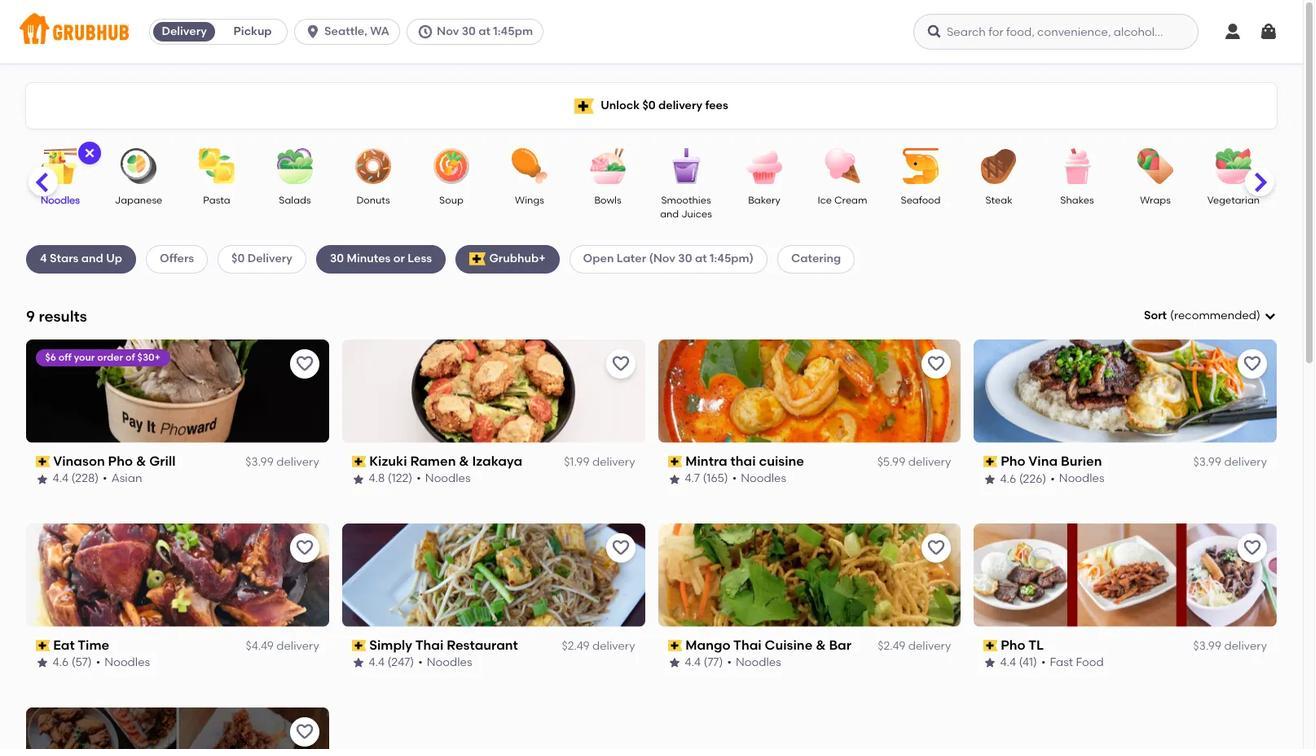 Task type: vqa. For each thing, say whether or not it's contained in the screenshot.
you in the New restaurants near you Discover tasty deals at these new restaurants
no



Task type: locate. For each thing, give the bounding box(es) containing it.
wa
[[370, 24, 390, 38]]

$2.49 delivery for simply thai restaurant
[[562, 640, 635, 654]]

cuisine
[[765, 638, 813, 653]]

0 horizontal spatial at
[[479, 24, 491, 38]]

seattle, wa
[[324, 24, 390, 38]]

4.6 (226)
[[1001, 472, 1047, 486]]

1 $2.49 delivery from the left
[[562, 640, 635, 654]]

subscription pass image for mango thai cuisine & bar
[[668, 641, 682, 652]]

1 vertical spatial $0
[[232, 252, 245, 266]]

0 horizontal spatial 4.6
[[53, 656, 69, 670]]

later
[[617, 252, 646, 266]]

up
[[106, 252, 122, 266]]

star icon image left '4.8' at left
[[352, 473, 365, 486]]

subscription pass image for pho tl
[[984, 641, 998, 652]]

cuisine
[[759, 454, 804, 469]]

0 horizontal spatial $2.49 delivery
[[562, 640, 635, 654]]

• noodles down mango thai cuisine & bar in the bottom of the page
[[727, 656, 781, 670]]

subscription pass image left mango on the bottom of page
[[668, 641, 682, 652]]

svg image
[[1259, 22, 1279, 42], [305, 24, 321, 40], [83, 147, 96, 160], [1264, 310, 1277, 323]]

pho up • asian
[[108, 454, 133, 469]]

grubhub plus flag logo image
[[575, 98, 594, 114], [470, 253, 486, 266]]

thai right simply
[[416, 638, 444, 653]]

svg image
[[1223, 22, 1243, 42], [417, 24, 434, 40], [927, 24, 943, 40]]

• for pho tl
[[1042, 656, 1047, 670]]

1 vertical spatial at
[[695, 252, 707, 266]]

• right (247)
[[418, 656, 423, 670]]

kizuki ramen & izakaya
[[370, 454, 523, 469]]

(228)
[[72, 472, 99, 486]]

1 vertical spatial 4.6
[[53, 656, 69, 670]]

pho
[[108, 454, 133, 469], [1002, 454, 1026, 469], [1002, 638, 1026, 653]]

ice cream
[[818, 195, 868, 206]]

pho tl logo image
[[974, 524, 1277, 627]]

4.4 for vinason pho & grill
[[53, 472, 69, 486]]

star icon image
[[36, 473, 49, 486], [352, 473, 365, 486], [668, 473, 681, 486], [984, 473, 997, 486], [36, 657, 49, 670], [352, 657, 365, 670], [668, 657, 681, 670], [984, 657, 997, 670]]

1:45pm)
[[710, 252, 754, 266]]

$0 delivery
[[232, 252, 293, 266]]

30 right nov
[[462, 24, 476, 38]]

donuts image
[[345, 148, 402, 184]]

4 stars and up
[[40, 252, 122, 266]]

$0 right unlock
[[643, 98, 656, 112]]

4.4 for simply thai restaurant
[[369, 656, 385, 670]]

& left grill
[[136, 454, 147, 469]]

open later (nov 30 at 1:45pm)
[[583, 252, 754, 266]]

mintra thai cuisine logo image
[[658, 340, 961, 443]]

star icon image left 4.6 (57) on the bottom left
[[36, 657, 49, 670]]

at left 1:45pm
[[479, 24, 491, 38]]

• noodles for simply
[[418, 656, 473, 670]]

vegetarian
[[1208, 195, 1260, 206]]

4.4 down simply
[[369, 656, 385, 670]]

$4.49
[[246, 640, 274, 654]]

&
[[136, 454, 147, 469], [459, 454, 469, 469], [816, 638, 826, 653]]

grill
[[150, 454, 176, 469]]

• for eat time
[[96, 656, 101, 670]]

1 horizontal spatial delivery
[[247, 252, 293, 266]]

noodles for restaurant
[[427, 656, 473, 670]]

thai
[[416, 638, 444, 653], [734, 638, 762, 653]]

30 minutes or less
[[330, 252, 432, 266]]

1 $2.49 from the left
[[562, 640, 590, 654]]

pho up the 4.4 (41)
[[1002, 638, 1026, 653]]

star icon image for pho tl
[[984, 657, 997, 670]]

noodles for burien
[[1060, 472, 1105, 486]]

30
[[462, 24, 476, 38], [330, 252, 344, 266], [678, 252, 692, 266]]

thai right mango on the bottom of page
[[734, 638, 762, 653]]

star icon image left 4.4 (77)
[[668, 657, 681, 670]]

and down smoothies
[[660, 209, 679, 220]]

2 $2.49 delivery from the left
[[878, 640, 951, 654]]

star icon image left 4.7 on the bottom right
[[668, 473, 681, 486]]

and inside "smoothies and juices"
[[660, 209, 679, 220]]

(nov
[[649, 252, 676, 266]]

star icon image left the 4.4 (41)
[[984, 657, 997, 670]]

save this restaurant button
[[290, 349, 319, 379], [606, 349, 635, 379], [922, 349, 951, 379], [1238, 349, 1267, 379], [290, 534, 319, 563], [606, 534, 635, 563], [922, 534, 951, 563], [1238, 534, 1267, 563], [290, 718, 319, 747]]

star icon image for eat time
[[36, 657, 49, 670]]

4.4 for mango thai cuisine & bar
[[685, 656, 701, 670]]

grubhub plus flag logo image for grubhub+
[[470, 253, 486, 266]]

burien
[[1062, 454, 1103, 469]]

nov 30 at 1:45pm button
[[407, 19, 550, 45]]

4.6 left (226)
[[1001, 472, 1017, 486]]

$2.49 for mango thai cuisine & bar
[[878, 640, 906, 654]]

• for kizuki ramen & izakaya
[[417, 472, 421, 486]]

grubhub plus flag logo image for unlock $0 delivery fees
[[575, 98, 594, 114]]

subscription pass image for eat time
[[36, 641, 50, 652]]

izakaya
[[472, 454, 523, 469]]

None field
[[1144, 308, 1277, 325]]

subscription pass image
[[352, 456, 366, 468], [668, 456, 682, 468], [36, 641, 50, 652], [352, 641, 366, 652], [668, 641, 682, 652], [984, 641, 998, 652]]

at inside button
[[479, 24, 491, 38]]

$2.49 for simply thai restaurant
[[562, 640, 590, 654]]

steak
[[986, 195, 1013, 206]]

order
[[98, 352, 124, 363]]

and
[[660, 209, 679, 220], [81, 252, 103, 266]]

pho up 4.6 (226)
[[1002, 454, 1026, 469]]

open
[[583, 252, 614, 266]]

delivery left pickup
[[162, 24, 207, 38]]

save this restaurant image for burien
[[1243, 354, 1262, 374]]

0 vertical spatial delivery
[[162, 24, 207, 38]]

mango thai cuisine & bar
[[686, 638, 852, 653]]

noodles down mango thai cuisine & bar in the bottom of the page
[[736, 656, 781, 670]]

wraps image
[[1127, 148, 1184, 184]]

delivery for pho vina burien
[[1224, 456, 1267, 469]]

star icon image for pho vina burien
[[984, 473, 997, 486]]

1 horizontal spatial grubhub plus flag logo image
[[575, 98, 594, 114]]

save this restaurant image
[[1243, 354, 1262, 374], [295, 538, 314, 558], [611, 538, 630, 558], [927, 538, 946, 558]]

0 horizontal spatial thai
[[416, 638, 444, 653]]

salads
[[279, 195, 311, 206]]

noodles down cuisine
[[741, 472, 786, 486]]

svg image inside seattle, wa button
[[305, 24, 321, 40]]

• noodles down burien
[[1051, 472, 1105, 486]]

• noodles down mintra thai cuisine on the right bottom of page
[[732, 472, 786, 486]]

subscription pass image left simply
[[352, 641, 366, 652]]

• noodles down time
[[96, 656, 150, 670]]

or
[[393, 252, 405, 266]]

$2.49 delivery for mango thai cuisine & bar
[[878, 640, 951, 654]]

shakes
[[1061, 195, 1094, 206]]

2 thai from the left
[[734, 638, 762, 653]]

star icon image left 4.4 (247)
[[352, 657, 365, 670]]

delivery
[[658, 98, 703, 112], [276, 456, 319, 469], [592, 456, 635, 469], [908, 456, 951, 469], [1224, 456, 1267, 469], [276, 640, 319, 654], [592, 640, 635, 654], [908, 640, 951, 654], [1224, 640, 1267, 654]]

1 vertical spatial delivery
[[247, 252, 293, 266]]

• noodles down simply thai restaurant
[[418, 656, 473, 670]]

subscription pass image left kizuki
[[352, 456, 366, 468]]

pho for pho tl
[[1002, 638, 1026, 653]]

0 horizontal spatial $2.49
[[562, 640, 590, 654]]

• noodles down kizuki ramen & izakaya
[[417, 472, 471, 486]]

unlock $0 delivery fees
[[601, 98, 728, 112]]

4.6 down eat
[[53, 656, 69, 670]]

subscription pass image left vinason
[[36, 456, 50, 468]]

sort
[[1144, 309, 1167, 323]]

30 right the '(nov'
[[678, 252, 692, 266]]

•
[[103, 472, 108, 486], [417, 472, 421, 486], [732, 472, 737, 486], [1051, 472, 1056, 486], [96, 656, 101, 670], [418, 656, 423, 670], [727, 656, 732, 670], [1042, 656, 1047, 670]]

4.4 left (228)
[[53, 472, 69, 486]]

• for simply thai restaurant
[[418, 656, 423, 670]]

(122)
[[388, 472, 413, 486]]

bowls image
[[579, 148, 636, 184]]

1 horizontal spatial $0
[[643, 98, 656, 112]]

subscription pass image left vina
[[984, 456, 998, 468]]

2 subscription pass image from the left
[[984, 456, 998, 468]]

unlock
[[601, 98, 640, 112]]

kizuki ramen & izakaya logo image
[[342, 340, 645, 443]]

main navigation navigation
[[0, 0, 1303, 64]]

• right (122)
[[417, 472, 421, 486]]

4.4 left the (41)
[[1001, 656, 1017, 670]]

save this restaurant button for mintra thai cuisine
[[922, 349, 951, 379]]

$3.99 for &
[[246, 456, 274, 469]]

simply thai restaurant logo image
[[342, 524, 645, 627]]

1 horizontal spatial &
[[459, 454, 469, 469]]

soup image
[[423, 148, 480, 184]]

cream
[[834, 195, 868, 206]]

• noodles for pho
[[1051, 472, 1105, 486]]

1:45pm
[[493, 24, 533, 38]]

1 thai from the left
[[416, 638, 444, 653]]

star icon image for kizuki ramen & izakaya
[[352, 473, 365, 486]]

& right ramen at the left of the page
[[459, 454, 469, 469]]

(77)
[[704, 656, 723, 670]]

vinason pho & grill
[[54, 454, 176, 469]]

& for grill
[[136, 454, 147, 469]]

• right the (77)
[[727, 656, 732, 670]]

• down pho vina burien in the bottom of the page
[[1051, 472, 1056, 486]]

1 horizontal spatial 4.6
[[1001, 472, 1017, 486]]

1 horizontal spatial $2.49
[[878, 640, 906, 654]]

noodles down noodles image
[[41, 195, 80, 206]]

1 horizontal spatial subscription pass image
[[984, 456, 998, 468]]

time
[[78, 638, 110, 653]]

seafood
[[901, 195, 941, 206]]

30 left minutes
[[330, 252, 344, 266]]

2 horizontal spatial &
[[816, 638, 826, 653]]

star icon image left 4.6 (226)
[[984, 473, 997, 486]]

$0
[[643, 98, 656, 112], [232, 252, 245, 266]]

noodles down simply thai restaurant
[[427, 656, 473, 670]]

0 vertical spatial and
[[660, 209, 679, 220]]

grubhub plus flag logo image left grubhub+ on the left
[[470, 253, 486, 266]]

subscription pass image for mintra thai cuisine
[[668, 456, 682, 468]]

(41)
[[1020, 656, 1038, 670]]

0 horizontal spatial subscription pass image
[[36, 456, 50, 468]]

$0 right offers
[[232, 252, 245, 266]]

0 horizontal spatial grubhub plus flag logo image
[[470, 253, 486, 266]]

4.6
[[1001, 472, 1017, 486], [53, 656, 69, 670]]

mintra
[[686, 454, 727, 469]]

4.4 left the (77)
[[685, 656, 701, 670]]

and left up
[[81, 252, 103, 266]]

1 subscription pass image from the left
[[36, 456, 50, 468]]

0 horizontal spatial &
[[136, 454, 147, 469]]

1 horizontal spatial and
[[660, 209, 679, 220]]

nov
[[437, 24, 459, 38]]

save this restaurant image
[[295, 354, 314, 374], [611, 354, 630, 374], [927, 354, 946, 374], [1243, 538, 1262, 558], [295, 723, 314, 742]]

• right (57)
[[96, 656, 101, 670]]

delivery down salads
[[247, 252, 293, 266]]

star icon image for vinason pho & grill
[[36, 473, 49, 486]]

0 vertical spatial at
[[479, 24, 491, 38]]

1 horizontal spatial thai
[[734, 638, 762, 653]]

2 $2.49 from the left
[[878, 640, 906, 654]]

$3.99
[[246, 456, 274, 469], [1194, 456, 1222, 469], [1194, 640, 1222, 654]]

offers
[[160, 252, 194, 266]]

1 vertical spatial and
[[81, 252, 103, 266]]

noodles down burien
[[1060, 472, 1105, 486]]

at left 1:45pm)
[[695, 252, 707, 266]]

subscription pass image
[[36, 456, 50, 468], [984, 456, 998, 468]]

0 horizontal spatial svg image
[[417, 24, 434, 40]]

vinason pho & grill logo image
[[26, 340, 329, 443]]

eat time
[[54, 638, 110, 653]]

seattle, wa button
[[294, 19, 407, 45]]

save this restaurant image for kizuki ramen & izakaya
[[611, 354, 630, 374]]

& left 'bar'
[[816, 638, 826, 653]]

• down 'vinason pho & grill'
[[103, 472, 108, 486]]

$3.99 delivery
[[246, 456, 319, 469], [1194, 456, 1267, 469], [1194, 640, 1267, 654]]

$3.99 delivery for &
[[246, 456, 319, 469]]

subscription pass image left eat
[[36, 641, 50, 652]]

subscription pass image for vinason pho & grill
[[36, 456, 50, 468]]

• noodles
[[417, 472, 471, 486], [732, 472, 786, 486], [1051, 472, 1105, 486], [96, 656, 150, 670], [418, 656, 473, 670], [727, 656, 781, 670]]

• noodles for kizuki
[[417, 472, 471, 486]]

save this restaurant button for simply thai restaurant
[[606, 534, 635, 563]]

noodles for cuisine
[[741, 472, 786, 486]]

pho for pho vina burien
[[1002, 454, 1026, 469]]

• noodles for eat
[[96, 656, 150, 670]]

0 vertical spatial grubhub plus flag logo image
[[575, 98, 594, 114]]

star icon image for simply thai restaurant
[[352, 657, 365, 670]]

0 horizontal spatial and
[[81, 252, 103, 266]]

seafood image
[[892, 148, 949, 184]]

0 vertical spatial $0
[[643, 98, 656, 112]]

0 vertical spatial 4.6
[[1001, 472, 1017, 486]]

1 horizontal spatial $2.49 delivery
[[878, 640, 951, 654]]

• right (165)
[[732, 472, 737, 486]]

(247)
[[388, 656, 414, 670]]

noodles down kizuki ramen & izakaya
[[425, 472, 471, 486]]

0 horizontal spatial delivery
[[162, 24, 207, 38]]

(165)
[[703, 472, 728, 486]]

save this restaurant button for eat time
[[290, 534, 319, 563]]

star icon image left 4.4 (228)
[[36, 473, 49, 486]]

grubhub plus flag logo image left unlock
[[575, 98, 594, 114]]

• right the (41)
[[1042, 656, 1047, 670]]

1 vertical spatial grubhub plus flag logo image
[[470, 253, 486, 266]]

$1.99
[[564, 456, 590, 469]]

subscription pass image left the 'mintra'
[[668, 456, 682, 468]]

pasta
[[203, 195, 230, 206]]

1 horizontal spatial 30
[[462, 24, 476, 38]]

subscription pass image left pho tl
[[984, 641, 998, 652]]

delivery for simply thai restaurant
[[592, 640, 635, 654]]

subscription pass image for pho vina burien
[[984, 456, 998, 468]]

4.4
[[53, 472, 69, 486], [369, 656, 385, 670], [685, 656, 701, 670], [1001, 656, 1017, 670]]



Task type: describe. For each thing, give the bounding box(es) containing it.
pho tl
[[1002, 638, 1045, 653]]

4.8 (122)
[[369, 472, 413, 486]]

eat time logo image
[[26, 524, 329, 627]]

steak image
[[971, 148, 1028, 184]]

eat
[[54, 638, 75, 653]]

stars
[[50, 252, 79, 266]]

2 horizontal spatial 30
[[678, 252, 692, 266]]

noodles for cuisine
[[736, 656, 781, 670]]

save this restaurant image for restaurant
[[611, 538, 630, 558]]

svg image inside nov 30 at 1:45pm button
[[417, 24, 434, 40]]

4.6 for pho vina burien
[[1001, 472, 1017, 486]]

shakes image
[[1049, 148, 1106, 184]]

less
[[408, 252, 432, 266]]

save this restaurant button for kizuki ramen & izakaya
[[606, 349, 635, 379]]

pickup
[[234, 24, 272, 38]]

delivery for kizuki ramen & izakaya
[[592, 456, 635, 469]]

4.7 (165)
[[685, 472, 728, 486]]

wings
[[515, 195, 544, 206]]

$6
[[46, 352, 57, 363]]

& for izakaya
[[459, 454, 469, 469]]

seattle,
[[324, 24, 367, 38]]

subscription pass image for simply thai restaurant
[[352, 641, 366, 652]]

save this restaurant image for cuisine
[[927, 538, 946, 558]]

simply
[[370, 638, 413, 653]]

4.4 (228)
[[53, 472, 99, 486]]

your
[[74, 352, 95, 363]]

tl
[[1029, 638, 1045, 653]]

smoothies
[[661, 195, 711, 206]]

• noodles for mintra
[[732, 472, 786, 486]]

bakery image
[[736, 148, 793, 184]]

kizuki
[[370, 454, 407, 469]]

smoothies and juices image
[[658, 148, 715, 184]]

save this restaurant button for mango thai cuisine & bar
[[922, 534, 951, 563]]

grubhub+
[[489, 252, 546, 266]]

mango thai cuisine & bar logo image
[[658, 524, 961, 627]]

• for mango thai cuisine & bar
[[727, 656, 732, 670]]

results
[[39, 307, 87, 326]]

$3.99 for burien
[[1194, 456, 1222, 469]]

0 horizontal spatial $0
[[232, 252, 245, 266]]

1 horizontal spatial at
[[695, 252, 707, 266]]

pho vina burien
[[1002, 454, 1103, 469]]

$1.99 delivery
[[564, 456, 635, 469]]

pasta image
[[188, 148, 245, 184]]

ice cream image
[[814, 148, 871, 184]]

none field containing sort
[[1144, 308, 1277, 325]]

juices
[[681, 209, 712, 220]]

thai for simply
[[416, 638, 444, 653]]

delivery for mintra thai cuisine
[[908, 456, 951, 469]]

(57)
[[72, 656, 92, 670]]

thai for mango
[[734, 638, 762, 653]]

thai
[[731, 454, 756, 469]]

noodles down time
[[105, 656, 150, 670]]

wraps
[[1140, 195, 1171, 206]]

star icon image for mintra thai cuisine
[[668, 473, 681, 486]]

asian
[[112, 472, 143, 486]]

donuts
[[357, 195, 390, 206]]

japanese image
[[110, 148, 167, 184]]

4.6 for eat time
[[53, 656, 69, 670]]

$4.49 delivery
[[246, 640, 319, 654]]

wings image
[[501, 148, 558, 184]]

delivery for pho tl
[[1224, 640, 1267, 654]]

off
[[59, 352, 72, 363]]

• fast food
[[1042, 656, 1105, 670]]

$3.99 delivery for burien
[[1194, 456, 1267, 469]]

catering
[[791, 252, 841, 266]]

fast
[[1051, 656, 1074, 670]]

vina
[[1029, 454, 1059, 469]]

vinason
[[54, 454, 105, 469]]

of
[[126, 352, 135, 363]]

4.8
[[369, 472, 385, 486]]

minutes
[[347, 252, 391, 266]]

pho vina burien logo image
[[974, 340, 1277, 443]]

(226)
[[1020, 472, 1047, 486]]

save this restaurant button for pho vina burien
[[1238, 349, 1267, 379]]

noodles for &
[[425, 472, 471, 486]]

4.4 (77)
[[685, 656, 723, 670]]

0 horizontal spatial 30
[[330, 252, 344, 266]]

delivery for mango thai cuisine & bar
[[908, 640, 951, 654]]

delivery button
[[150, 19, 219, 45]]

noodles image
[[32, 148, 89, 184]]

2 horizontal spatial svg image
[[1223, 22, 1243, 42]]

9 results
[[26, 307, 87, 326]]

smoothies and juices
[[660, 195, 712, 220]]

nov 30 at 1:45pm
[[437, 24, 533, 38]]

ice
[[818, 195, 832, 206]]

pickup button
[[219, 19, 287, 45]]

recommended
[[1174, 309, 1257, 323]]

• asian
[[103, 472, 143, 486]]

svg image inside field
[[1264, 310, 1277, 323]]

4.6 (57)
[[53, 656, 92, 670]]

fees
[[705, 98, 728, 112]]

star icon image for mango thai cuisine & bar
[[668, 657, 681, 670]]

9
[[26, 307, 35, 326]]

)
[[1257, 309, 1261, 323]]

4.4 for pho tl
[[1001, 656, 1017, 670]]

delivery for eat time
[[276, 640, 319, 654]]

30 inside button
[[462, 24, 476, 38]]

4
[[40, 252, 47, 266]]

save this restaurant image for mintra thai cuisine
[[927, 354, 946, 374]]

• for mintra thai cuisine
[[732, 472, 737, 486]]

salads image
[[266, 148, 324, 184]]

save this restaurant button for pho tl
[[1238, 534, 1267, 563]]

bowls
[[594, 195, 622, 206]]

$30+
[[138, 352, 161, 363]]

ramen
[[410, 454, 456, 469]]

1 horizontal spatial svg image
[[927, 24, 943, 40]]

soup
[[439, 195, 464, 206]]

food
[[1077, 656, 1105, 670]]

• noodles for mango
[[727, 656, 781, 670]]

mintra thai cuisine
[[686, 454, 804, 469]]

(
[[1170, 309, 1174, 323]]

delivery inside button
[[162, 24, 207, 38]]

• for pho vina burien
[[1051, 472, 1056, 486]]

subscription pass image for kizuki ramen & izakaya
[[352, 456, 366, 468]]

vegetarian image
[[1205, 148, 1262, 184]]

simply thai restaurant
[[370, 638, 518, 653]]

save this restaurant image for pho tl
[[1243, 538, 1262, 558]]

delivery for vinason pho & grill
[[276, 456, 319, 469]]

Search for food, convenience, alcohol... search field
[[914, 14, 1199, 50]]

$5.99 delivery
[[877, 456, 951, 469]]

• for vinason pho & grill
[[103, 472, 108, 486]]

$6 off your order of $30+
[[46, 352, 161, 363]]

4.7
[[685, 472, 700, 486]]

4.4 (247)
[[369, 656, 414, 670]]

bakery
[[748, 195, 781, 206]]

4.4 (41)
[[1001, 656, 1038, 670]]



